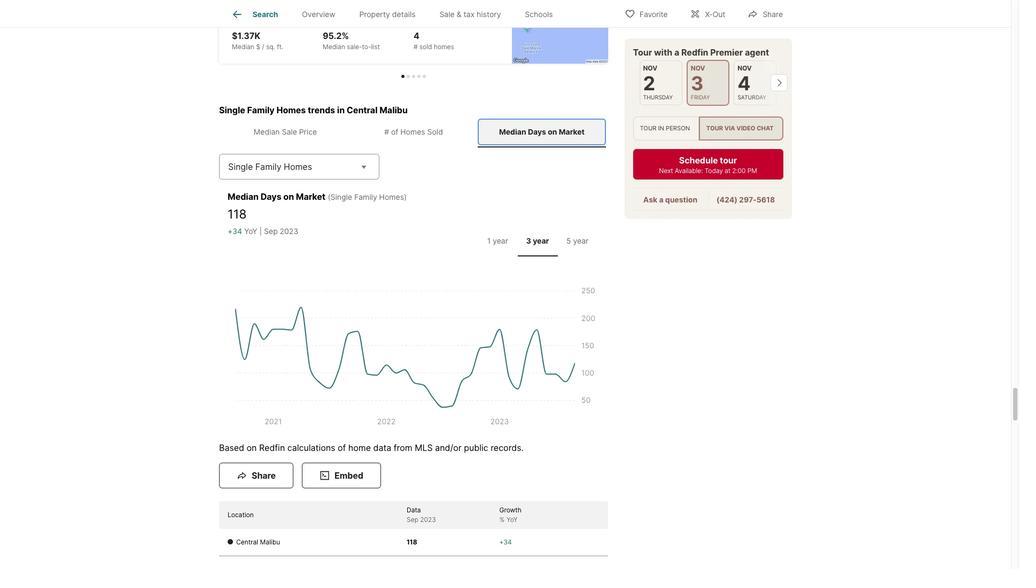 Task type: locate. For each thing, give the bounding box(es) containing it.
nov inside nov 4 saturday
[[738, 64, 752, 72]]

homes inside 4 # sold homes
[[434, 43, 454, 51]]

1 horizontal spatial market
[[559, 127, 585, 136]]

family for single family homes
[[255, 161, 281, 172]]

on inside tab
[[548, 127, 557, 136]]

0 horizontal spatial nov
[[643, 64, 658, 72]]

1 vertical spatial +34
[[499, 538, 512, 546]]

0 horizontal spatial redfin
[[259, 442, 285, 453]]

1 vertical spatial list
[[371, 43, 380, 51]]

+34
[[228, 227, 242, 236], [499, 538, 512, 546]]

list left price
[[256, 14, 265, 22]]

+34 yoy | sep 2023
[[228, 227, 298, 236]]

market inside tab
[[559, 127, 585, 136]]

1 horizontal spatial +34
[[499, 538, 512, 546]]

3 right 1 year
[[526, 236, 531, 245]]

+34 for +34
[[499, 538, 512, 546]]

of
[[391, 127, 398, 136], [338, 442, 346, 453]]

1 horizontal spatial of
[[391, 127, 398, 136]]

out
[[713, 9, 725, 18]]

homes for 4
[[434, 43, 454, 51]]

yoy left |
[[244, 227, 257, 236]]

price
[[267, 14, 282, 22]]

embed
[[335, 470, 363, 481]]

market for median days on market (single family homes) 118
[[296, 191, 325, 202]]

sale & tax history
[[439, 10, 501, 19]]

2023 inside data sep 2023
[[420, 516, 436, 524]]

year
[[493, 236, 508, 245], [533, 236, 549, 245], [573, 236, 589, 245]]

0 horizontal spatial share button
[[219, 463, 293, 488]]

4 down agent
[[738, 72, 751, 95]]

median
[[232, 14, 254, 22], [323, 14, 345, 22], [232, 43, 254, 51], [323, 43, 345, 51], [254, 127, 280, 136], [499, 127, 526, 136], [228, 191, 259, 202]]

# inside 53 # listed homes
[[414, 14, 418, 22]]

0 vertical spatial homes
[[438, 14, 458, 22]]

malibu
[[380, 105, 408, 116], [260, 538, 280, 546]]

year inside tab
[[533, 236, 549, 245]]

homes
[[438, 14, 458, 22], [434, 43, 454, 51]]

0 horizontal spatial 118
[[228, 207, 247, 222]]

share for topmost share button
[[763, 9, 783, 18]]

to-
[[362, 43, 371, 51]]

a right ask in the top of the page
[[659, 195, 664, 204]]

95.2% median sale-to-list
[[323, 31, 380, 51]]

1 vertical spatial 118
[[407, 538, 417, 546]]

2 vertical spatial homes
[[284, 161, 312, 172]]

homes left sold
[[400, 127, 425, 136]]

0 vertical spatial tab list
[[219, 0, 573, 27]]

0 vertical spatial single
[[219, 105, 245, 116]]

4 inside 4 # sold homes
[[414, 31, 419, 41]]

sale-
[[347, 43, 362, 51]]

share button
[[739, 2, 792, 24], [219, 463, 293, 488]]

0 vertical spatial sale
[[439, 10, 455, 19]]

297-
[[739, 195, 757, 204]]

property details tab
[[347, 2, 428, 27]]

price
[[299, 127, 317, 136]]

homes for 53
[[438, 14, 458, 22]]

2 horizontal spatial nov
[[738, 64, 752, 72]]

saturday
[[738, 94, 767, 101]]

share button up agent
[[739, 2, 792, 24]]

1 horizontal spatial malibu
[[380, 105, 408, 116]]

0 horizontal spatial list
[[256, 14, 265, 22]]

year for 3 year
[[533, 236, 549, 245]]

homes inside tab
[[400, 127, 425, 136]]

in left person
[[658, 125, 664, 132]]

0 vertical spatial #
[[414, 14, 418, 22]]

sale & tax history tab
[[428, 2, 513, 27]]

1 horizontal spatial sep
[[407, 516, 418, 524]]

0 vertical spatial central
[[347, 105, 378, 116]]

homes up median sale price
[[277, 105, 306, 116]]

list
[[256, 14, 265, 22], [371, 43, 380, 51]]

1 horizontal spatial share button
[[739, 2, 792, 24]]

1 vertical spatial central
[[236, 538, 258, 546]]

# of homes sold
[[384, 127, 443, 136]]

central down location on the left
[[236, 538, 258, 546]]

tour left with
[[633, 47, 652, 58]]

3 year tab
[[518, 228, 558, 254]]

0 vertical spatial family
[[247, 105, 275, 116]]

single
[[219, 105, 245, 116], [228, 161, 253, 172]]

today
[[705, 167, 723, 175]]

113 median days on mkt.
[[323, 2, 386, 22]]

|
[[259, 227, 262, 236]]

schools
[[525, 10, 553, 19]]

118 up +34 yoy | sep 2023
[[228, 207, 247, 222]]

data sep 2023
[[407, 506, 436, 524]]

2 vertical spatial #
[[384, 127, 389, 136]]

1 vertical spatial 2023
[[420, 516, 436, 524]]

0 vertical spatial of
[[391, 127, 398, 136]]

2 year from the left
[[533, 236, 549, 245]]

1 vertical spatial #
[[414, 43, 418, 51]]

single for single family homes trends in central malibu
[[219, 105, 245, 116]]

&
[[457, 10, 461, 19]]

3 inside nov 3 friday
[[691, 72, 704, 95]]

sale left price
[[282, 127, 297, 136]]

share up agent
[[763, 9, 783, 18]]

1 vertical spatial sale
[[282, 127, 297, 136]]

schools tab
[[513, 2, 565, 27]]

a right with
[[675, 47, 680, 58]]

1 nov from the left
[[643, 64, 658, 72]]

1 vertical spatial days
[[261, 191, 281, 202]]

1 horizontal spatial in
[[658, 125, 664, 132]]

1 vertical spatial 3
[[526, 236, 531, 245]]

video
[[737, 125, 756, 132]]

nov inside nov 2 thursday
[[643, 64, 658, 72]]

share
[[763, 9, 783, 18], [252, 470, 276, 481]]

0 vertical spatial 118
[[228, 207, 247, 222]]

family
[[247, 105, 275, 116], [255, 161, 281, 172], [354, 192, 377, 201]]

0 vertical spatial market
[[559, 127, 585, 136]]

sep inside data sep 2023
[[407, 516, 418, 524]]

2:00
[[733, 167, 746, 175]]

family up median sale price
[[247, 105, 275, 116]]

tour in person
[[640, 125, 690, 132]]

0 horizontal spatial market
[[296, 191, 325, 202]]

nov 3 friday
[[691, 64, 710, 101]]

2 vertical spatial tab list
[[476, 226, 600, 256]]

1 vertical spatial family
[[255, 161, 281, 172]]

1 horizontal spatial list
[[371, 43, 380, 51]]

0 vertical spatial in
[[337, 105, 345, 116]]

homes inside 53 # listed homes
[[438, 14, 458, 22]]

1 vertical spatial market
[[296, 191, 325, 202]]

days for median days on market
[[528, 127, 546, 136]]

113
[[323, 2, 337, 12]]

history
[[477, 10, 501, 19]]

redfin up nov 3 friday
[[682, 47, 709, 58]]

1 horizontal spatial share
[[763, 9, 783, 18]]

0 horizontal spatial 4
[[414, 31, 419, 41]]

nov down agent
[[738, 64, 752, 72]]

redfin
[[682, 47, 709, 58], [259, 442, 285, 453]]

year inside tab
[[573, 236, 589, 245]]

embed button
[[302, 463, 381, 488]]

1 vertical spatial share button
[[219, 463, 293, 488]]

homes for trends
[[277, 105, 306, 116]]

0 horizontal spatial share
[[252, 470, 276, 481]]

2 vertical spatial family
[[354, 192, 377, 201]]

median inside median days on market (single family homes) 118
[[228, 191, 259, 202]]

tour left via
[[707, 125, 723, 132]]

redfin left calculations
[[259, 442, 285, 453]]

3 year from the left
[[573, 236, 589, 245]]

share up location on the left
[[252, 470, 276, 481]]

single family homes trends in central malibu
[[219, 105, 408, 116]]

0 vertical spatial days
[[528, 127, 546, 136]]

0 horizontal spatial yoy
[[244, 227, 257, 236]]

family right (single
[[354, 192, 377, 201]]

mls
[[415, 442, 433, 453]]

118 down data sep 2023
[[407, 538, 417, 546]]

(424)
[[717, 195, 738, 204]]

4
[[414, 31, 419, 41], [738, 72, 751, 95]]

sold
[[419, 43, 432, 51]]

ask
[[644, 195, 658, 204]]

year right 5
[[573, 236, 589, 245]]

days inside median days on market (single family homes) 118
[[261, 191, 281, 202]]

central malibu
[[236, 538, 280, 546]]

nov down with
[[643, 64, 658, 72]]

tab list
[[219, 0, 573, 27], [219, 117, 608, 147], [476, 226, 600, 256]]

1 horizontal spatial year
[[533, 236, 549, 245]]

0 vertical spatial a
[[675, 47, 680, 58]]

1 vertical spatial tab list
[[219, 117, 608, 147]]

1 vertical spatial share
[[252, 470, 276, 481]]

5
[[566, 236, 571, 245]]

1 vertical spatial single
[[228, 161, 253, 172]]

thursday
[[643, 94, 673, 101]]

1 year from the left
[[493, 236, 508, 245]]

0 horizontal spatial 3
[[526, 236, 531, 245]]

0 vertical spatial +34
[[228, 227, 242, 236]]

tour for tour in person
[[640, 125, 657, 132]]

1 horizontal spatial yoy
[[506, 516, 518, 524]]

pm
[[748, 167, 757, 175]]

favorite button
[[616, 2, 677, 24]]

days
[[528, 127, 546, 136], [261, 191, 281, 202]]

1 horizontal spatial redfin
[[682, 47, 709, 58]]

list inside $9.25m median list price
[[256, 14, 265, 22]]

homes
[[277, 105, 306, 116], [400, 127, 425, 136], [284, 161, 312, 172]]

1 horizontal spatial sale
[[439, 10, 455, 19]]

homes for sold
[[400, 127, 425, 136]]

5 year
[[566, 236, 589, 245]]

1 vertical spatial homes
[[434, 43, 454, 51]]

0 vertical spatial homes
[[277, 105, 306, 116]]

2023 right |
[[280, 227, 298, 236]]

None button
[[687, 60, 730, 106], [640, 60, 683, 105], [734, 60, 777, 105], [687, 60, 730, 106], [640, 60, 683, 105], [734, 60, 777, 105]]

(single
[[328, 192, 352, 201]]

median inside median days on market tab
[[499, 127, 526, 136]]

sep right |
[[264, 227, 278, 236]]

on inside 113 median days on mkt.
[[363, 14, 371, 22]]

a
[[675, 47, 680, 58], [659, 195, 664, 204]]

list right sale-
[[371, 43, 380, 51]]

2 horizontal spatial year
[[573, 236, 589, 245]]

+34 down %
[[499, 538, 512, 546]]

list box
[[633, 117, 783, 141]]

1 vertical spatial yoy
[[506, 516, 518, 524]]

0 horizontal spatial a
[[659, 195, 664, 204]]

year inside 'tab'
[[493, 236, 508, 245]]

(424) 297-5618
[[717, 195, 775, 204]]

0 vertical spatial 2023
[[280, 227, 298, 236]]

0 horizontal spatial days
[[261, 191, 281, 202]]

0 horizontal spatial +34
[[228, 227, 242, 236]]

1 vertical spatial a
[[659, 195, 664, 204]]

0 horizontal spatial year
[[493, 236, 508, 245]]

# of homes sold tab
[[349, 119, 478, 145]]

1 vertical spatial homes
[[400, 127, 425, 136]]

0 horizontal spatial malibu
[[260, 538, 280, 546]]

market for median days on market
[[559, 127, 585, 136]]

4 down details
[[414, 31, 419, 41]]

homes right sold
[[434, 43, 454, 51]]

location
[[228, 511, 254, 519]]

sale left the &
[[439, 10, 455, 19]]

in
[[337, 105, 345, 116], [658, 125, 664, 132]]

sold
[[427, 127, 443, 136]]

homes right the listed
[[438, 14, 458, 22]]

central right trends
[[347, 105, 378, 116]]

sep down data
[[407, 516, 418, 524]]

details
[[392, 10, 416, 19]]

1 year tab
[[478, 228, 518, 254]]

tour
[[720, 155, 737, 166]]

tab list containing 1 year
[[476, 226, 600, 256]]

3 down tour with a redfin premier agent
[[691, 72, 704, 95]]

0 horizontal spatial 2023
[[280, 227, 298, 236]]

1 horizontal spatial days
[[528, 127, 546, 136]]

sep
[[264, 227, 278, 236], [407, 516, 418, 524]]

tour left person
[[640, 125, 657, 132]]

nov 2 thursday
[[643, 64, 673, 101]]

1 horizontal spatial 3
[[691, 72, 704, 95]]

median days on market
[[499, 127, 585, 136]]

nov
[[643, 64, 658, 72], [691, 64, 705, 72], [738, 64, 752, 72]]

# inside 4 # sold homes
[[414, 43, 418, 51]]

2023 down data
[[420, 516, 436, 524]]

3 nov from the left
[[738, 64, 752, 72]]

0 horizontal spatial of
[[338, 442, 346, 453]]

of left sold
[[391, 127, 398, 136]]

yoy down growth
[[506, 516, 518, 524]]

family down median sale price tab on the top of page
[[255, 161, 281, 172]]

market inside median days on market (single family homes) 118
[[296, 191, 325, 202]]

year for 5 year
[[573, 236, 589, 245]]

2 nov from the left
[[691, 64, 705, 72]]

homes down price
[[284, 161, 312, 172]]

1 horizontal spatial 2023
[[420, 516, 436, 524]]

single family homes
[[228, 161, 312, 172]]

1 vertical spatial in
[[658, 125, 664, 132]]

0 vertical spatial yoy
[[244, 227, 257, 236]]

nov down tour with a redfin premier agent
[[691, 64, 705, 72]]

median sale price
[[254, 127, 317, 136]]

1 vertical spatial 4
[[738, 72, 751, 95]]

+34 left |
[[228, 227, 242, 236]]

median inside median sale price tab
[[254, 127, 280, 136]]

0 horizontal spatial sale
[[282, 127, 297, 136]]

0 horizontal spatial central
[[236, 538, 258, 546]]

in right trends
[[337, 105, 345, 116]]

0 vertical spatial malibu
[[380, 105, 408, 116]]

median days on market tab
[[478, 119, 606, 145]]

0 vertical spatial list
[[256, 14, 265, 22]]

sale
[[439, 10, 455, 19], [282, 127, 297, 136]]

1 vertical spatial of
[[338, 442, 346, 453]]

year right 1
[[493, 236, 508, 245]]

1 horizontal spatial nov
[[691, 64, 705, 72]]

share button down based
[[219, 463, 293, 488]]

mkt.
[[372, 14, 386, 22]]

slide 5 dot image
[[423, 75, 426, 78]]

1 horizontal spatial 4
[[738, 72, 751, 95]]

days inside tab
[[528, 127, 546, 136]]

0 vertical spatial 3
[[691, 72, 704, 95]]

sale inside median sale price tab
[[282, 127, 297, 136]]

year left 5
[[533, 236, 549, 245]]

nov inside nov 3 friday
[[691, 64, 705, 72]]

1 vertical spatial sep
[[407, 516, 418, 524]]

slide 4 dot image
[[417, 75, 421, 78]]

0 vertical spatial sep
[[264, 227, 278, 236]]

0 vertical spatial share
[[763, 9, 783, 18]]

0 horizontal spatial sep
[[264, 227, 278, 236]]

0 vertical spatial 4
[[414, 31, 419, 41]]

1 vertical spatial redfin
[[259, 442, 285, 453]]

slide 3 dot image
[[412, 75, 415, 78]]

image image
[[512, 0, 608, 64]]

95.2%
[[323, 31, 349, 41]]

of left home
[[338, 442, 346, 453]]

yoy inside growth % yoy
[[506, 516, 518, 524]]



Task type: vqa. For each thing, say whether or not it's contained in the screenshot.
the 'Real'
no



Task type: describe. For each thing, give the bounding box(es) containing it.
median inside "$1.37k median $ / sq. ft."
[[232, 43, 254, 51]]

of inside tab
[[391, 127, 398, 136]]

$9.25m median list price
[[232, 2, 282, 22]]

based on redfin calculations of home data from mls and/or public records.
[[219, 442, 524, 453]]

search
[[252, 10, 278, 19]]

growth
[[499, 506, 522, 514]]

share for the left share button
[[252, 470, 276, 481]]

53
[[414, 2, 425, 12]]

1 year
[[487, 236, 508, 245]]

year for 1 year
[[493, 236, 508, 245]]

sq.
[[266, 43, 275, 51]]

available:
[[675, 167, 703, 175]]

tour for tour with a redfin premier agent
[[633, 47, 652, 58]]

agent
[[745, 47, 769, 58]]

3 inside tab
[[526, 236, 531, 245]]

tab list containing search
[[219, 0, 573, 27]]

tour via video chat
[[707, 125, 774, 132]]

(424) 297-5618 link
[[717, 195, 775, 204]]

1 vertical spatial malibu
[[260, 538, 280, 546]]

nov 4 saturday
[[738, 64, 767, 101]]

nov for 3
[[691, 64, 705, 72]]

1 horizontal spatial a
[[675, 47, 680, 58]]

118 inside median days on market (single family homes) 118
[[228, 207, 247, 222]]

0 vertical spatial share button
[[739, 2, 792, 24]]

tour with a redfin premier agent
[[633, 47, 769, 58]]

+34 for +34 yoy | sep 2023
[[228, 227, 242, 236]]

home
[[348, 442, 371, 453]]

next
[[659, 167, 673, 175]]

5618
[[757, 195, 775, 204]]

x-out button
[[681, 2, 734, 24]]

list box containing tour in person
[[633, 117, 783, 141]]

days
[[347, 14, 361, 22]]

# for 53
[[414, 14, 418, 22]]

carousel group
[[215, 0, 621, 78]]

in inside list box
[[658, 125, 664, 132]]

53 # listed homes
[[414, 2, 458, 22]]

and/or
[[435, 442, 462, 453]]

0 horizontal spatial in
[[337, 105, 345, 116]]

trends
[[308, 105, 335, 116]]

on inside median days on market (single family homes) 118
[[283, 191, 294, 202]]

property
[[359, 10, 390, 19]]

via
[[725, 125, 735, 132]]

calculations
[[287, 442, 335, 453]]

median days on market (single family homes) 118
[[228, 191, 407, 222]]

listed
[[419, 14, 436, 22]]

median inside 113 median days on mkt.
[[323, 14, 345, 22]]

growth % yoy
[[499, 506, 522, 524]]

4 # sold homes
[[414, 31, 454, 51]]

x-
[[705, 9, 713, 18]]

data
[[373, 442, 391, 453]]

public
[[464, 442, 488, 453]]

median inside 95.2% median sale-to-list
[[323, 43, 345, 51]]

sale inside the 'sale & tax history' tab
[[439, 10, 455, 19]]

days for median days on market (single family homes) 118
[[261, 191, 281, 202]]

single for single family homes
[[228, 161, 253, 172]]

favorite
[[640, 9, 668, 18]]

based
[[219, 442, 244, 453]]

overview
[[302, 10, 335, 19]]

nov for 2
[[643, 64, 658, 72]]

schedule tour next available: today at 2:00 pm
[[659, 155, 757, 175]]

0 vertical spatial redfin
[[682, 47, 709, 58]]

tab list containing median sale price
[[219, 117, 608, 147]]

4 inside nov 4 saturday
[[738, 72, 751, 95]]

with
[[654, 47, 673, 58]]

tax
[[464, 10, 475, 19]]

person
[[666, 125, 690, 132]]

homes)
[[379, 192, 407, 201]]

median sale price tab
[[221, 119, 349, 145]]

tour for tour via video chat
[[707, 125, 723, 132]]

$1.37k
[[232, 31, 260, 41]]

slide 1 dot image
[[401, 75, 405, 78]]

property details
[[359, 10, 416, 19]]

2
[[643, 72, 656, 95]]

slide 2 dot image
[[407, 75, 410, 78]]

records.
[[491, 442, 524, 453]]

$9.25m
[[232, 2, 264, 12]]

from
[[394, 442, 412, 453]]

1
[[487, 236, 491, 245]]

3 year
[[526, 236, 549, 245]]

x-out
[[705, 9, 725, 18]]

%
[[499, 516, 505, 524]]

at
[[725, 167, 731, 175]]

ft.
[[277, 43, 283, 51]]

premier
[[711, 47, 743, 58]]

next image
[[771, 74, 788, 91]]

1 horizontal spatial central
[[347, 105, 378, 116]]

list inside 95.2% median sale-to-list
[[371, 43, 380, 51]]

overview tab
[[290, 2, 347, 27]]

1 horizontal spatial 118
[[407, 538, 417, 546]]

5 year tab
[[558, 228, 597, 254]]

median inside $9.25m median list price
[[232, 14, 254, 22]]

# inside tab
[[384, 127, 389, 136]]

schedule
[[679, 155, 718, 166]]

# for 4
[[414, 43, 418, 51]]

nov for 4
[[738, 64, 752, 72]]

$1.37k median $ / sq. ft.
[[232, 31, 283, 51]]

chat
[[757, 125, 774, 132]]

/
[[262, 43, 264, 51]]

ask a question
[[644, 195, 698, 204]]

ask a question link
[[644, 195, 698, 204]]

family inside median days on market (single family homes) 118
[[354, 192, 377, 201]]

friday
[[691, 94, 710, 101]]

family for single family homes trends in central malibu
[[247, 105, 275, 116]]



